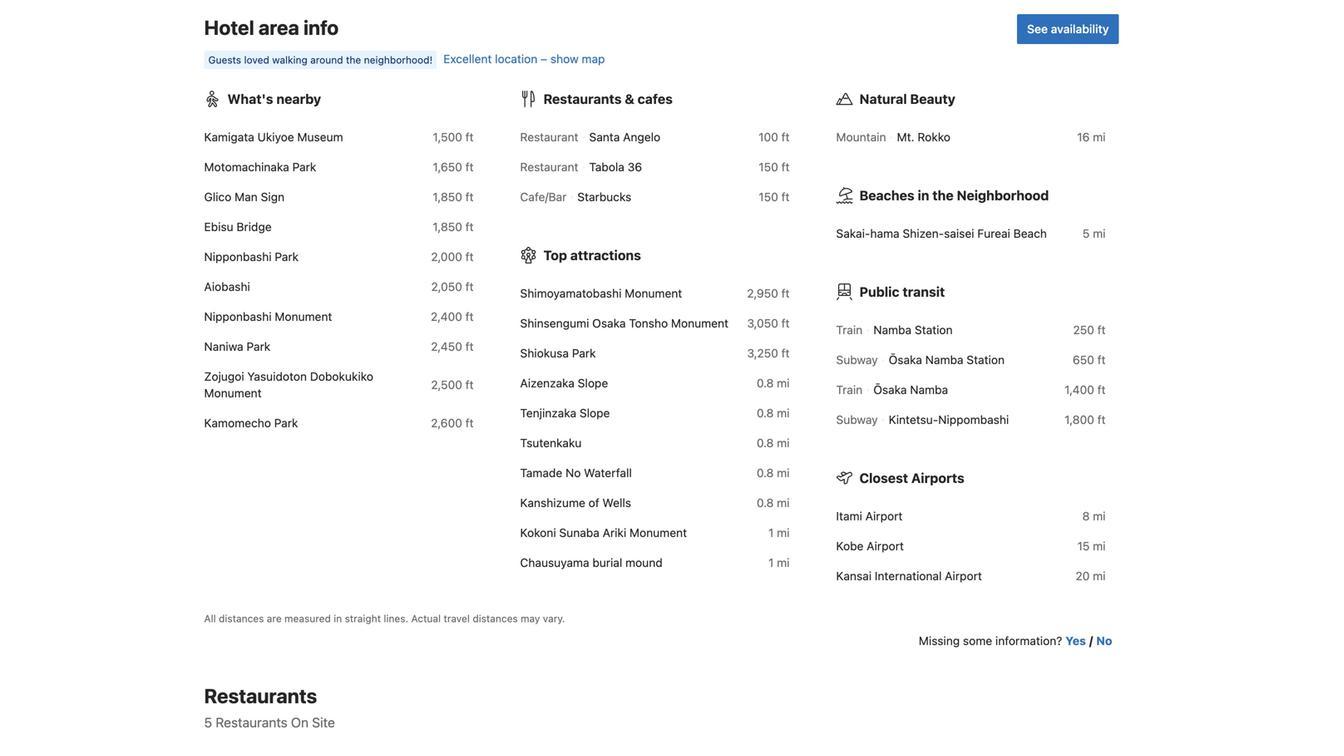 Task type: vqa. For each thing, say whether or not it's contained in the screenshot.
Book
no



Task type: locate. For each thing, give the bounding box(es) containing it.
2 1 mi from the top
[[769, 556, 790, 570]]

restaurants left on
[[216, 715, 288, 731]]

0.8 for tsutenkaku
[[757, 437, 774, 450]]

park down zojugoi yasuidoton dobokukiko monument
[[274, 417, 298, 430]]

natural
[[860, 91, 908, 107]]

1 mi left kobe
[[769, 526, 790, 540]]

yes
[[1066, 635, 1087, 648]]

0 vertical spatial the
[[346, 54, 361, 66]]

2 nipponbashi from the top
[[204, 310, 272, 324]]

2,050
[[431, 280, 463, 294]]

mi for kobe
[[1094, 540, 1106, 553]]

0 horizontal spatial distances
[[219, 613, 264, 625]]

2,000
[[431, 250, 463, 264]]

1 nipponbashi from the top
[[204, 250, 272, 264]]

restaurants up on
[[204, 685, 317, 708]]

slope up tenjinzaka slope
[[578, 377, 608, 390]]

vary.
[[543, 613, 565, 625]]

0 vertical spatial airport
[[866, 510, 903, 523]]

kamigata ukiyoe museum
[[204, 130, 343, 144]]

1,850 ft for ebisu bridge
[[433, 220, 474, 234]]

0 vertical spatial station
[[915, 323, 953, 337]]

ukiyoe
[[258, 130, 294, 144]]

top attractions
[[544, 248, 641, 263]]

ōsaka for ōsaka namba
[[874, 383, 907, 397]]

1,800
[[1065, 413, 1095, 427]]

museum
[[297, 130, 343, 144]]

glico man sign
[[204, 190, 285, 204]]

1 vertical spatial the
[[933, 188, 954, 204]]

park down "sign"
[[275, 250, 299, 264]]

1 vertical spatial 150 ft
[[759, 190, 790, 204]]

5 inside restaurants 5 restaurants on site
[[204, 715, 212, 731]]

0 horizontal spatial no
[[566, 466, 581, 480]]

650 ft
[[1073, 353, 1106, 367]]

ōsaka
[[889, 353, 923, 367], [874, 383, 907, 397]]

1 vertical spatial station
[[967, 353, 1005, 367]]

ebisu
[[204, 220, 234, 234]]

0.8 for aizenzaka slope
[[757, 377, 774, 390]]

no up kanshizume of wells
[[566, 466, 581, 480]]

2 150 ft from the top
[[759, 190, 790, 204]]

burial
[[593, 556, 623, 570]]

in left straight
[[334, 613, 342, 625]]

1 horizontal spatial distances
[[473, 613, 518, 625]]

ōsaka namba station
[[889, 353, 1005, 367]]

5 0.8 mi from the top
[[757, 496, 790, 510]]

0 vertical spatial 1
[[769, 526, 774, 540]]

chausuyama burial mound
[[520, 556, 663, 570]]

loved
[[244, 54, 269, 66]]

1 0.8 from the top
[[757, 377, 774, 390]]

ōsaka up ōsaka namba
[[889, 353, 923, 367]]

train for ōsaka namba
[[837, 383, 863, 397]]

tamade no waterfall
[[520, 466, 632, 480]]

2 150 from the top
[[759, 190, 779, 204]]

restaurant up cafe/bar
[[520, 160, 579, 174]]

nipponbashi park
[[204, 250, 299, 264]]

restaurant left santa
[[520, 130, 579, 144]]

0 vertical spatial nipponbashi
[[204, 250, 272, 264]]

1 vertical spatial restaurants
[[204, 685, 317, 708]]

0 vertical spatial train
[[837, 323, 863, 337]]

missing some information? yes / no
[[919, 635, 1113, 648]]

0 vertical spatial 5
[[1083, 227, 1090, 241]]

subway up ōsaka namba
[[837, 353, 878, 367]]

shinsengumi osaka tonsho monument
[[520, 317, 729, 330]]

the
[[346, 54, 361, 66], [933, 188, 954, 204]]

mi for chausuyama
[[777, 556, 790, 570]]

mi for itami
[[1094, 510, 1106, 523]]

1 vertical spatial in
[[334, 613, 342, 625]]

&
[[625, 91, 635, 107]]

0 vertical spatial 150
[[759, 160, 779, 174]]

1,850 ft up 2,000 ft
[[433, 220, 474, 234]]

motomachinaka
[[204, 160, 289, 174]]

namba down the namba station
[[926, 353, 964, 367]]

mt. rokko
[[898, 130, 951, 144]]

0 vertical spatial ōsaka
[[889, 353, 923, 367]]

kamomecho park
[[204, 417, 298, 430]]

nipponbashi down ebisu bridge
[[204, 250, 272, 264]]

0 vertical spatial restaurant
[[520, 130, 579, 144]]

0.8 mi for aizenzaka slope
[[757, 377, 790, 390]]

nippombashi
[[939, 413, 1010, 427]]

guests
[[208, 54, 241, 66]]

itami airport
[[837, 510, 903, 523]]

2 1,850 ft from the top
[[433, 220, 474, 234]]

monument right 'tonsho'
[[671, 317, 729, 330]]

2 vertical spatial restaurants
[[216, 715, 288, 731]]

subway left kintetsu-
[[837, 413, 878, 427]]

1,850 ft down 1,650 ft at the top of page
[[433, 190, 474, 204]]

kanshizume of wells
[[520, 496, 632, 510]]

measured
[[285, 613, 331, 625]]

1 vertical spatial ōsaka
[[874, 383, 907, 397]]

1 mi
[[769, 526, 790, 540], [769, 556, 790, 570]]

150 for tabola 36
[[759, 160, 779, 174]]

2 vertical spatial airport
[[945, 570, 983, 583]]

slope for tenjinzaka slope
[[580, 407, 610, 420]]

1 vertical spatial 1 mi
[[769, 556, 790, 570]]

1 distances from the left
[[219, 613, 264, 625]]

park
[[293, 160, 316, 174], [275, 250, 299, 264], [247, 340, 271, 354], [572, 347, 596, 360], [274, 417, 298, 430]]

park for motomachinaka park
[[293, 160, 316, 174]]

2 restaurant from the top
[[520, 160, 579, 174]]

namba for ōsaka namba station
[[926, 353, 964, 367]]

1,800 ft
[[1065, 413, 1106, 427]]

1 vertical spatial 150
[[759, 190, 779, 204]]

train left ōsaka namba
[[837, 383, 863, 397]]

1 vertical spatial subway
[[837, 413, 878, 427]]

namba down public transit
[[874, 323, 912, 337]]

lines.
[[384, 613, 409, 625]]

slope down aizenzaka slope
[[580, 407, 610, 420]]

rokko
[[918, 130, 951, 144]]

station up ōsaka namba station on the top of the page
[[915, 323, 953, 337]]

2 1 from the top
[[769, 556, 774, 570]]

actual
[[411, 613, 441, 625]]

2 1,850 from the top
[[433, 220, 463, 234]]

tabola
[[590, 160, 625, 174]]

5 0.8 from the top
[[757, 496, 774, 510]]

airport right international
[[945, 570, 983, 583]]

monument up yasuidoton
[[275, 310, 332, 324]]

1,850 for glico man sign
[[433, 190, 463, 204]]

0 horizontal spatial the
[[346, 54, 361, 66]]

2 0.8 mi from the top
[[757, 407, 790, 420]]

ōsaka up kintetsu-
[[874, 383, 907, 397]]

1 mi left kansai
[[769, 556, 790, 570]]

4 0.8 from the top
[[757, 466, 774, 480]]

park down nipponbashi monument at the left top of the page
[[247, 340, 271, 354]]

1 vertical spatial restaurant
[[520, 160, 579, 174]]

1 1,850 ft from the top
[[433, 190, 474, 204]]

1 150 from the top
[[759, 160, 779, 174]]

nipponbashi monument
[[204, 310, 332, 324]]

1 restaurant from the top
[[520, 130, 579, 144]]

1 1,850 from the top
[[433, 190, 463, 204]]

zojugoi
[[204, 370, 244, 384]]

no right /
[[1097, 635, 1113, 648]]

0.8 mi for kanshizume of wells
[[757, 496, 790, 510]]

150 ft for tabola 36
[[759, 160, 790, 174]]

distances left may
[[473, 613, 518, 625]]

–
[[541, 52, 548, 66]]

distances
[[219, 613, 264, 625], [473, 613, 518, 625]]

station up nippombashi
[[967, 353, 1005, 367]]

3 0.8 mi from the top
[[757, 437, 790, 450]]

tenjinzaka
[[520, 407, 577, 420]]

fureai
[[978, 227, 1011, 241]]

1 vertical spatial slope
[[580, 407, 610, 420]]

1,850 up the 2,000
[[433, 220, 463, 234]]

1 horizontal spatial in
[[918, 188, 930, 204]]

150 ft
[[759, 160, 790, 174], [759, 190, 790, 204]]

the right "around" in the top of the page
[[346, 54, 361, 66]]

2 train from the top
[[837, 383, 863, 397]]

restaurants 5 restaurants on site
[[204, 685, 335, 731]]

1 vertical spatial namba
[[926, 353, 964, 367]]

1,850 ft
[[433, 190, 474, 204], [433, 220, 474, 234]]

availability
[[1052, 22, 1110, 36]]

1
[[769, 526, 774, 540], [769, 556, 774, 570]]

0 vertical spatial no
[[566, 466, 581, 480]]

nipponbashi up naniwa park
[[204, 310, 272, 324]]

2 subway from the top
[[837, 413, 878, 427]]

subway
[[837, 353, 878, 367], [837, 413, 878, 427]]

public
[[860, 284, 900, 300]]

1,500 ft
[[433, 130, 474, 144]]

1 horizontal spatial station
[[967, 353, 1005, 367]]

2 0.8 from the top
[[757, 407, 774, 420]]

1 1 from the top
[[769, 526, 774, 540]]

sign
[[261, 190, 285, 204]]

1 0.8 mi from the top
[[757, 377, 790, 390]]

1,850 for ebisu bridge
[[433, 220, 463, 234]]

2,600 ft
[[431, 417, 474, 430]]

in right beaches
[[918, 188, 930, 204]]

kamomecho
[[204, 417, 271, 430]]

subway for kintetsu-nippombashi
[[837, 413, 878, 427]]

motomachinaka park
[[204, 160, 316, 174]]

airport up kobe airport
[[866, 510, 903, 523]]

8
[[1083, 510, 1090, 523]]

1 150 ft from the top
[[759, 160, 790, 174]]

4 0.8 mi from the top
[[757, 466, 790, 480]]

1 vertical spatial 1,850 ft
[[433, 220, 474, 234]]

ariki
[[603, 526, 627, 540]]

3,050
[[748, 317, 779, 330]]

1 horizontal spatial no
[[1097, 635, 1113, 648]]

1 subway from the top
[[837, 353, 878, 367]]

natural beauty
[[860, 91, 956, 107]]

mi for kansai
[[1094, 570, 1106, 583]]

naniwa park
[[204, 340, 271, 354]]

0 vertical spatial subway
[[837, 353, 878, 367]]

park up aizenzaka slope
[[572, 347, 596, 360]]

0 vertical spatial slope
[[578, 377, 608, 390]]

sakai-hama shizen-saisei fureai beach
[[837, 227, 1048, 241]]

1 vertical spatial 1,850
[[433, 220, 463, 234]]

1 mi for kokoni sunaba ariki monument
[[769, 526, 790, 540]]

nipponbashi for nipponbashi monument
[[204, 310, 272, 324]]

restaurants down map
[[544, 91, 622, 107]]

0.8 for kanshizume of wells
[[757, 496, 774, 510]]

1 vertical spatial train
[[837, 383, 863, 397]]

1 vertical spatial 5
[[204, 715, 212, 731]]

nipponbashi
[[204, 250, 272, 264], [204, 310, 272, 324]]

2,450 ft
[[431, 340, 474, 354]]

5 mi
[[1083, 227, 1106, 241]]

1 vertical spatial nipponbashi
[[204, 310, 272, 324]]

park for kamomecho park
[[274, 417, 298, 430]]

0 horizontal spatial 5
[[204, 715, 212, 731]]

1,850 ft for glico man sign
[[433, 190, 474, 204]]

1 vertical spatial 1
[[769, 556, 774, 570]]

mi for sakai-
[[1094, 227, 1106, 241]]

restaurants for restaurants 5 restaurants on site
[[204, 685, 317, 708]]

0 vertical spatial restaurants
[[544, 91, 622, 107]]

1 vertical spatial airport
[[867, 540, 904, 553]]

monument for dobokukiko
[[204, 387, 262, 400]]

0 vertical spatial 1,850 ft
[[433, 190, 474, 204]]

neighborhood!
[[364, 54, 433, 66]]

excellent location – show map
[[444, 52, 605, 66]]

airport down the itami airport
[[867, 540, 904, 553]]

train down "public"
[[837, 323, 863, 337]]

glico
[[204, 190, 232, 204]]

mi
[[1094, 130, 1106, 144], [1094, 227, 1106, 241], [777, 377, 790, 390], [777, 407, 790, 420], [777, 437, 790, 450], [777, 466, 790, 480], [777, 496, 790, 510], [1094, 510, 1106, 523], [777, 526, 790, 540], [1094, 540, 1106, 553], [777, 556, 790, 570], [1094, 570, 1106, 583]]

monument up mound
[[630, 526, 687, 540]]

distances right the all
[[219, 613, 264, 625]]

slope for aizenzaka slope
[[578, 377, 608, 390]]

100 ft
[[759, 130, 790, 144]]

0 vertical spatial 150 ft
[[759, 160, 790, 174]]

namba up kintetsu-
[[911, 383, 949, 397]]

park for nipponbashi park
[[275, 250, 299, 264]]

1 train from the top
[[837, 323, 863, 337]]

monument inside zojugoi yasuidoton dobokukiko monument
[[204, 387, 262, 400]]

monument down zojugoi
[[204, 387, 262, 400]]

restaurant for santa angelo
[[520, 130, 579, 144]]

subway for ōsaka namba station
[[837, 353, 878, 367]]

hotel
[[204, 16, 254, 39]]

0 vertical spatial 1,850
[[433, 190, 463, 204]]

the up the sakai-hama shizen-saisei fureai beach
[[933, 188, 954, 204]]

0 vertical spatial in
[[918, 188, 930, 204]]

park down museum
[[293, 160, 316, 174]]

1,850 down 1,650
[[433, 190, 463, 204]]

park for naniwa park
[[247, 340, 271, 354]]

shimoyamatobashi
[[520, 287, 622, 300]]

1 vertical spatial no
[[1097, 635, 1113, 648]]

0 vertical spatial 1 mi
[[769, 526, 790, 540]]

beaches in the neighborhood
[[860, 188, 1050, 204]]

1,400 ft
[[1065, 383, 1106, 397]]

ft
[[466, 130, 474, 144], [782, 130, 790, 144], [466, 160, 474, 174], [782, 160, 790, 174], [466, 190, 474, 204], [782, 190, 790, 204], [466, 220, 474, 234], [466, 250, 474, 264], [466, 280, 474, 294], [782, 287, 790, 300], [466, 310, 474, 324], [782, 317, 790, 330], [1098, 323, 1106, 337], [466, 340, 474, 354], [782, 347, 790, 360], [1098, 353, 1106, 367], [466, 378, 474, 392], [1098, 383, 1106, 397], [1098, 413, 1106, 427], [466, 417, 474, 430]]

ōsaka for ōsaka namba station
[[889, 353, 923, 367]]

1 1 mi from the top
[[769, 526, 790, 540]]

3 0.8 from the top
[[757, 437, 774, 450]]

2 vertical spatial namba
[[911, 383, 949, 397]]



Task type: describe. For each thing, give the bounding box(es) containing it.
2,950
[[748, 287, 779, 300]]

0.8 for tenjinzaka slope
[[757, 407, 774, 420]]

travel
[[444, 613, 470, 625]]

hama
[[871, 227, 900, 241]]

aiobashi
[[204, 280, 250, 294]]

restaurant for tabola 36
[[520, 160, 579, 174]]

nipponbashi for nipponbashi park
[[204, 250, 272, 264]]

kintetsu-
[[889, 413, 939, 427]]

mi for tamade
[[777, 466, 790, 480]]

aizenzaka slope
[[520, 377, 608, 390]]

airport for kobe airport
[[867, 540, 904, 553]]

see availability button
[[1018, 14, 1120, 44]]

20 mi
[[1076, 570, 1106, 583]]

2,050 ft
[[431, 280, 474, 294]]

kintetsu-nippombashi
[[889, 413, 1010, 427]]

airports
[[912, 471, 965, 486]]

straight
[[345, 613, 381, 625]]

1 mi for chausuyama burial mound
[[769, 556, 790, 570]]

0 horizontal spatial station
[[915, 323, 953, 337]]

150 for starbucks
[[759, 190, 779, 204]]

2,000 ft
[[431, 250, 474, 264]]

public transit
[[860, 284, 946, 300]]

1,500
[[433, 130, 463, 144]]

itami
[[837, 510, 863, 523]]

may
[[521, 613, 540, 625]]

100
[[759, 130, 779, 144]]

shizen-
[[903, 227, 945, 241]]

0.8 mi for tenjinzaka slope
[[757, 407, 790, 420]]

0 vertical spatial namba
[[874, 323, 912, 337]]

mi for kanshizume
[[777, 496, 790, 510]]

0.8 mi for tamade no waterfall
[[757, 466, 790, 480]]

are
[[267, 613, 282, 625]]

monument for ariki
[[630, 526, 687, 540]]

shiokusa park
[[520, 347, 596, 360]]

restaurants for restaurants & cafes
[[544, 91, 622, 107]]

info
[[304, 16, 339, 39]]

monument for tonsho
[[671, 317, 729, 330]]

airport for itami airport
[[866, 510, 903, 523]]

kobe
[[837, 540, 864, 553]]

show
[[551, 52, 579, 66]]

beach
[[1014, 227, 1048, 241]]

dobokukiko
[[310, 370, 374, 384]]

2,950 ft
[[748, 287, 790, 300]]

2 distances from the left
[[473, 613, 518, 625]]

mt.
[[898, 130, 915, 144]]

0.8 for tamade no waterfall
[[757, 466, 774, 480]]

16 mi
[[1078, 130, 1106, 144]]

150 ft for starbucks
[[759, 190, 790, 204]]

wells
[[603, 496, 632, 510]]

3,250 ft
[[748, 347, 790, 360]]

sunaba
[[560, 526, 600, 540]]

tsutenkaku
[[520, 437, 582, 450]]

cafes
[[638, 91, 673, 107]]

mountain
[[837, 130, 887, 144]]

1 horizontal spatial 5
[[1083, 227, 1090, 241]]

kokoni
[[520, 526, 556, 540]]

3,050 ft
[[748, 317, 790, 330]]

cafe/bar
[[520, 190, 567, 204]]

waterfall
[[584, 466, 632, 480]]

8 mi
[[1083, 510, 1106, 523]]

yes button
[[1066, 633, 1087, 650]]

yasuidoton
[[248, 370, 307, 384]]

restaurants & cafes
[[544, 91, 673, 107]]

attractions
[[571, 248, 641, 263]]

mi for tenjinzaka
[[777, 407, 790, 420]]

2,500 ft
[[431, 378, 474, 392]]

0.8 mi for tsutenkaku
[[757, 437, 790, 450]]

ebisu bridge
[[204, 220, 272, 234]]

2,400
[[431, 310, 463, 324]]

closest airports
[[860, 471, 965, 486]]

walking
[[272, 54, 308, 66]]

angelo
[[623, 130, 661, 144]]

shinsengumi
[[520, 317, 590, 330]]

saisei
[[945, 227, 975, 241]]

2,500
[[431, 378, 463, 392]]

tamade
[[520, 466, 563, 480]]

2,600
[[431, 417, 463, 430]]

train for namba station
[[837, 323, 863, 337]]

around
[[310, 54, 343, 66]]

monument up 'tonsho'
[[625, 287, 683, 300]]

missing
[[919, 635, 960, 648]]

kanshizume
[[520, 496, 586, 510]]

shimoyamatobashi monument
[[520, 287, 683, 300]]

area
[[259, 16, 299, 39]]

1 for kokoni sunaba ariki monument
[[769, 526, 774, 540]]

location
[[495, 52, 538, 66]]

namba station
[[874, 323, 953, 337]]

16
[[1078, 130, 1090, 144]]

closest
[[860, 471, 909, 486]]

mi for kokoni
[[777, 526, 790, 540]]

park for shiokusa park
[[572, 347, 596, 360]]

/
[[1090, 635, 1094, 648]]

1 horizontal spatial the
[[933, 188, 954, 204]]

650
[[1073, 353, 1095, 367]]

1 for chausuyama burial mound
[[769, 556, 774, 570]]

250 ft
[[1074, 323, 1106, 337]]

excellent
[[444, 52, 492, 66]]

map
[[582, 52, 605, 66]]

mound
[[626, 556, 663, 570]]

15
[[1078, 540, 1090, 553]]

sakai-
[[837, 227, 871, 241]]

osaka
[[593, 317, 626, 330]]

see
[[1028, 22, 1049, 36]]

0 horizontal spatial in
[[334, 613, 342, 625]]

santa
[[590, 130, 620, 144]]

3,250
[[748, 347, 779, 360]]

mi for aizenzaka
[[777, 377, 790, 390]]

namba for ōsaka namba
[[911, 383, 949, 397]]



